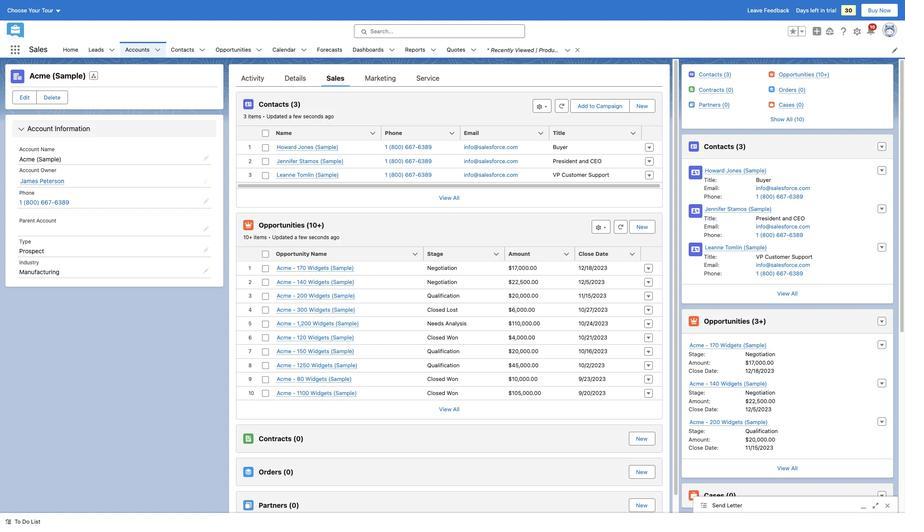 Task type: locate. For each thing, give the bounding box(es) containing it.
contacts right accounts list item
[[171, 46, 194, 53]]

howard jones (sample) link up the buyer email:
[[705, 167, 767, 175]]

ceo
[[590, 158, 602, 164], [794, 215, 805, 222]]

row number image
[[237, 126, 259, 140], [237, 247, 259, 261]]

amount
[[509, 251, 530, 257]]

0 vertical spatial acme - 140 widgets (sample)
[[277, 279, 354, 285]]

text default image left calendar link
[[256, 47, 262, 53]]

1 horizontal spatial acme - 170 widgets (sample)
[[690, 342, 767, 349]]

negotiation up closed lost
[[427, 279, 457, 285]]

text default image up account name
[[18, 126, 25, 133]]

closed won for $4,000.00
[[427, 334, 458, 341]]

text default image left to
[[5, 519, 11, 525]]

0 vertical spatial 11/15/2023
[[579, 293, 607, 299]]

1 vertical spatial email:
[[704, 223, 720, 230]]

acme - 200 widgets (sample)
[[277, 293, 355, 299], [690, 419, 768, 426]]

edit parent account image
[[203, 226, 209, 232]]

phone: for buyer email:
[[704, 193, 722, 200]]

updated down opportunities (10+) on the top left
[[272, 234, 293, 241]]

president
[[553, 158, 578, 164], [756, 215, 781, 222]]

0 horizontal spatial acme - 140 widgets (sample)
[[277, 279, 354, 285]]

2 stage: from the top
[[689, 390, 705, 396]]

tomlin for the rightmost 'leanne tomlin (sample)' link
[[725, 244, 742, 251]]

jennifer stamos (sample) down name button
[[277, 158, 344, 164]]

2 negotiation amount: from the top
[[689, 390, 776, 405]]

stage: up $20,000.00 close date:
[[689, 428, 705, 435]]

row number image for contacts
[[237, 126, 259, 140]]

30
[[845, 7, 853, 14]]

date
[[596, 251, 609, 257]]

11/15/2023 down qualification amount:
[[746, 445, 774, 452]]

1 won from the top
[[447, 334, 458, 341]]

account inside dropdown button
[[27, 125, 53, 133]]

3 email: from the top
[[704, 262, 720, 269]]

(800)
[[389, 144, 404, 151], [389, 158, 404, 164], [389, 171, 404, 178], [760, 193, 775, 200], [24, 199, 39, 206], [760, 232, 775, 238], [760, 270, 775, 277]]

negotiation amount: for $22,500.00
[[689, 390, 776, 405]]

1 vertical spatial items
[[254, 234, 267, 241]]

(0) for cases (0)
[[726, 492, 736, 500]]

140 down $17,000.00 close date:
[[710, 380, 719, 387]]

action image
[[642, 126, 663, 140], [641, 247, 663, 261]]

items
[[248, 113, 261, 120], [254, 234, 267, 241]]

1 vertical spatial 11/15/2023
[[746, 445, 774, 452]]

items for opportunities
[[254, 234, 267, 241]]

won for $105,000.00
[[447, 390, 458, 397]]

calendar list item
[[267, 42, 312, 58]]

1250
[[297, 362, 310, 369]]

forecasts
[[317, 46, 342, 53]]

few
[[293, 113, 302, 120], [299, 234, 307, 241]]

howard up the buyer email:
[[705, 167, 725, 174]]

to
[[15, 519, 21, 526]]

- for 9/23/2023
[[293, 376, 295, 383]]

support for vp customer support
[[589, 171, 609, 178]]

0 vertical spatial info@salesforce.com phone:
[[704, 185, 810, 200]]

2 vertical spatial opportunities image
[[689, 316, 699, 327]]

acme - 170 widgets (sample) down opportunity name
[[277, 265, 354, 272]]

1 date: from the top
[[705, 368, 719, 375]]

0 horizontal spatial name
[[41, 146, 55, 153]]

3 closed won from the top
[[427, 390, 458, 397]]

(3)
[[291, 100, 301, 108], [736, 143, 746, 151]]

contacts (3) inside sales tab panel
[[259, 100, 301, 108]]

2 horizontal spatial contacts
[[704, 143, 734, 151]]

2 vertical spatial contacts
[[704, 143, 734, 151]]

acme - 1,200 widgets (sample) link
[[277, 320, 359, 328]]

jennifer stamos (sample) link down name button
[[277, 157, 344, 165]]

opportunities left "(3+)"
[[704, 318, 750, 325]]

0 vertical spatial acme - 170 widgets (sample) link
[[277, 264, 354, 273]]

0 vertical spatial jennifer stamos (sample)
[[277, 158, 344, 164]]

few up opportunity name
[[299, 234, 307, 241]]

opportunities image up 10+
[[243, 220, 254, 231]]

opportunities inside sales tab panel
[[259, 222, 305, 229]]

widgets for 10/16/2023
[[308, 348, 329, 355]]

2 info@salesforce.com phone: from the top
[[704, 223, 810, 238]]

support for vp customer support email:
[[792, 253, 813, 260]]

vp inside the contacts grid
[[553, 171, 560, 178]]

- for 9/20/2023
[[293, 390, 295, 397]]

date: up qualification amount:
[[705, 406, 719, 413]]

text default image
[[256, 47, 262, 53], [389, 47, 395, 53], [431, 47, 437, 53], [471, 47, 477, 53], [565, 47, 571, 53], [5, 519, 11, 525]]

acme - 170 widgets (sample) for acme - 170 widgets (sample) "link" in 'opportunities' grid
[[277, 265, 354, 272]]

2 won from the top
[[447, 376, 458, 383]]

1 horizontal spatial opportunities
[[259, 222, 305, 229]]

1 info@salesforce.com phone: from the top
[[704, 185, 810, 200]]

acme - 170 widgets (sample) up $17,000.00 close date:
[[690, 342, 767, 349]]

jones down name button
[[298, 144, 314, 151]]

(0) right contracts
[[293, 435, 304, 443]]

row number element down 10+
[[237, 247, 259, 262]]

orders (0)
[[779, 86, 806, 93]]

contacts image for contacts (3)
[[689, 71, 695, 77]]

seconds up name button
[[303, 113, 324, 120]]

widgets for 12/18/2023
[[308, 265, 329, 272]]

12/5/2023
[[579, 279, 605, 285], [746, 406, 772, 413]]

1 contacts image from the top
[[689, 71, 695, 77]]

$105,000.00
[[509, 390, 541, 397]]

(sample) inside acme - 150 widgets (sample) link
[[331, 348, 354, 355]]

2 title: from the top
[[704, 215, 717, 222]]

name
[[276, 130, 292, 136], [41, 146, 55, 153], [311, 251, 327, 257]]

170 for acme - 170 widgets (sample) "link" in 'opportunities' grid
[[297, 265, 306, 272]]

orders image
[[769, 86, 775, 92], [243, 467, 254, 477]]

0 vertical spatial few
[[293, 113, 302, 120]]

title:
[[704, 176, 717, 183], [704, 215, 717, 222], [704, 253, 717, 260]]

tomlin inside the contacts grid
[[297, 171, 314, 178]]

support inside the contacts grid
[[589, 171, 609, 178]]

acme - 120 widgets (sample)
[[277, 334, 354, 341]]

5 new button from the top
[[629, 499, 655, 512]]

- for 10/16/2023
[[293, 348, 295, 355]]

3 new button from the top
[[629, 433, 655, 445]]

text default image inside dashboards list item
[[389, 47, 395, 53]]

vp inside vp customer support email:
[[756, 253, 764, 260]]

name down 3 items • updated a few seconds ago
[[276, 130, 292, 136]]

show all (10) link
[[771, 116, 805, 123]]

0 horizontal spatial jennifer stamos (sample)
[[277, 158, 344, 164]]

contacts inside sales tab panel
[[259, 100, 289, 108]]

0 vertical spatial howard
[[277, 144, 297, 151]]

1 new button from the top
[[629, 99, 655, 113]]

acme - 200 widgets (sample) up acme - 300 widgets (sample)
[[277, 293, 355, 299]]

0 vertical spatial orders image
[[769, 86, 775, 92]]

acme - 170 widgets (sample) link inside 'opportunities' grid
[[277, 264, 354, 273]]

- for 10/2/2023
[[293, 362, 295, 369]]

name button
[[273, 126, 382, 140]]

1 horizontal spatial 170
[[710, 342, 719, 349]]

manufacturing
[[19, 269, 59, 276]]

jennifer stamos (sample) up president and ceo email:
[[705, 206, 772, 213]]

0 vertical spatial contacts image
[[689, 71, 695, 77]]

0 vertical spatial customer
[[562, 171, 587, 178]]

stage: for acme - 200 widgets (sample)
[[689, 428, 705, 435]]

(10+)
[[306, 222, 324, 229]]

row number element for opportunities
[[237, 247, 259, 262]]

support
[[589, 171, 609, 178], [792, 253, 813, 260]]

amount: for $20,000.00 close date:
[[689, 436, 711, 443]]

$17,000.00 inside 'opportunities' grid
[[509, 265, 537, 272]]

reports list item
[[400, 42, 442, 58]]

text default image for contacts
[[199, 47, 205, 53]]

qualification for acme - 1250 widgets (sample)
[[427, 362, 460, 369]]

customer down president and ceo email:
[[765, 253, 790, 260]]

and inside the contacts grid
[[579, 158, 589, 164]]

action image for (3)
[[642, 126, 663, 140]]

quotes link
[[442, 42, 471, 58]]

text default image right products
[[565, 47, 571, 53]]

1 phone: from the top
[[704, 193, 722, 200]]

text default image inside opportunities list item
[[256, 47, 262, 53]]

$17,000.00 down amount
[[509, 265, 537, 272]]

customer inside vp customer support email:
[[765, 253, 790, 260]]

200 up 300
[[297, 293, 307, 299]]

name inside the contacts grid
[[276, 130, 292, 136]]

acme - 140 widgets (sample) link up acme - 300 widgets (sample)
[[277, 278, 354, 287]]

acme - 200 widgets (sample) link up acme - 300 widgets (sample)
[[277, 292, 355, 300]]

name inside 'element'
[[311, 251, 327, 257]]

- for 10/27/2023
[[293, 306, 295, 313]]

0 horizontal spatial and
[[579, 158, 589, 164]]

reports
[[405, 46, 425, 53]]

howard inside the contacts grid
[[277, 144, 297, 151]]

$22,500.00 inside $22,500.00 close date:
[[746, 398, 776, 405]]

orders image up cases icon
[[769, 86, 775, 92]]

ceo inside president and ceo email:
[[794, 215, 805, 222]]

cases image
[[769, 102, 775, 108]]

account
[[27, 125, 53, 133], [19, 146, 39, 153], [19, 167, 39, 174], [36, 217, 56, 224]]

0 vertical spatial contacts
[[171, 46, 194, 53]]

text default image right products
[[575, 47, 581, 53]]

0 horizontal spatial president
[[553, 158, 578, 164]]

text default image right accounts
[[155, 47, 161, 53]]

1 horizontal spatial sales
[[327, 74, 345, 82]]

acme - 140 widgets (sample) up acme - 300 widgets (sample)
[[277, 279, 354, 285]]

howard jones (sample) link
[[277, 143, 339, 152], [705, 167, 767, 175]]

(3) up 3 items • updated a few seconds ago
[[291, 100, 301, 108]]

president inside president and ceo email:
[[756, 215, 781, 222]]

• right 3
[[263, 113, 265, 120]]

contacts up the buyer email:
[[704, 143, 734, 151]]

3 won from the top
[[447, 390, 458, 397]]

1 horizontal spatial support
[[792, 253, 813, 260]]

(0) up letter
[[726, 492, 736, 500]]

contacts (3) up 3 items • updated a few seconds ago
[[259, 100, 301, 108]]

a for opportunities
[[294, 234, 297, 241]]

2 contacts image from the top
[[689, 142, 699, 152]]

1 vertical spatial $17,000.00
[[746, 359, 774, 366]]

service
[[417, 74, 440, 82]]

close inside $20,000.00 close date:
[[689, 445, 703, 452]]

1 vertical spatial title:
[[704, 215, 717, 222]]

jennifer stamos (sample)
[[277, 158, 344, 164], [705, 206, 772, 213]]

2 new button from the top
[[629, 220, 655, 234]]

stamos up president and ceo email:
[[728, 206, 747, 213]]

stage: up $17,000.00 close date:
[[689, 351, 705, 358]]

1 horizontal spatial opportunities image
[[689, 316, 699, 327]]

2 vertical spatial info@salesforce.com phone:
[[704, 262, 810, 277]]

$22,500.00
[[509, 279, 539, 285], [746, 398, 776, 405]]

ceo inside the contacts grid
[[590, 158, 602, 164]]

row number element down 3
[[237, 126, 259, 141]]

1 vertical spatial 140
[[710, 380, 719, 387]]

row number image down 10+
[[237, 247, 259, 261]]

dashboards list item
[[348, 42, 400, 58]]

jennifer stamos (sample) link inside the contacts grid
[[277, 157, 344, 165]]

acme - 140 widgets (sample) down $17,000.00 close date:
[[690, 380, 767, 387]]

- for 10/21/2023
[[293, 334, 295, 341]]

1 amount: from the top
[[689, 359, 711, 366]]

1 horizontal spatial vp
[[756, 253, 764, 260]]

opportunities up 'activity' link
[[216, 46, 251, 53]]

row number element inside the contacts grid
[[237, 126, 259, 141]]

0 horizontal spatial 200
[[297, 293, 307, 299]]

1 vertical spatial opportunities
[[259, 222, 305, 229]]

$45,000.00
[[509, 362, 539, 369]]

4 new button from the top
[[629, 466, 655, 479]]

and inside president and ceo email:
[[782, 215, 792, 222]]

email
[[464, 130, 479, 136]]

closed for $105,000.00
[[427, 390, 445, 397]]

(sample)
[[52, 71, 86, 80], [315, 144, 339, 151], [36, 155, 61, 163], [320, 158, 344, 164], [743, 167, 767, 174], [316, 171, 339, 178], [749, 206, 772, 213], [744, 244, 767, 251], [331, 265, 354, 272], [331, 279, 354, 285], [332, 293, 355, 299], [332, 306, 355, 313], [336, 320, 359, 327], [331, 334, 354, 341], [743, 342, 767, 349], [331, 348, 354, 355], [334, 362, 358, 369], [328, 376, 352, 383], [744, 380, 767, 387], [333, 390, 357, 397], [745, 419, 768, 426]]

edit phone image
[[203, 198, 209, 204]]

1 stage: from the top
[[689, 351, 705, 358]]

acme - 140 widgets (sample)
[[277, 279, 354, 285], [690, 380, 767, 387]]

2 vertical spatial amount:
[[689, 436, 711, 443]]

- inside acme - 120 widgets (sample) link
[[293, 334, 295, 341]]

buyer inside the contacts grid
[[553, 144, 568, 151]]

phone: for president and ceo email:
[[704, 232, 722, 238]]

negotiation up $22,500.00 close date:
[[746, 390, 776, 396]]

2 amount: from the top
[[689, 398, 711, 405]]

1 vertical spatial jennifer stamos (sample) link
[[705, 205, 772, 214]]

date: inside $22,500.00 close date:
[[705, 406, 719, 413]]

negotiation up $17,000.00 close date:
[[746, 351, 776, 358]]

0 vertical spatial 12/18/2023
[[579, 265, 608, 272]]

stage button
[[424, 247, 505, 261]]

2 email: from the top
[[704, 223, 720, 230]]

0 vertical spatial $22,500.00
[[509, 279, 539, 285]]

2 closed from the top
[[427, 334, 445, 341]]

items right 3
[[248, 113, 261, 120]]

activity link
[[241, 70, 264, 87]]

opportunity name
[[276, 251, 327, 257]]

1 closed won from the top
[[427, 334, 458, 341]]

stamos down name button
[[299, 158, 319, 164]]

2 row number image from the top
[[237, 247, 259, 261]]

tab list containing activity
[[236, 70, 663, 87]]

1 horizontal spatial 11/15/2023
[[746, 445, 774, 452]]

new for orders (0)
[[636, 469, 648, 476]]

acme - 170 widgets (sample) inside 'opportunities' grid
[[277, 265, 354, 272]]

1 row number element from the top
[[237, 126, 259, 141]]

1 email: from the top
[[704, 185, 720, 192]]

leanne tomlin (sample) inside the contacts grid
[[277, 171, 339, 178]]

date: down qualification amount:
[[705, 445, 719, 452]]

2 vertical spatial won
[[447, 390, 458, 397]]

action element inside 'opportunities' grid
[[641, 247, 663, 262]]

customer inside the contacts grid
[[562, 171, 587, 178]]

1 vertical spatial buyer
[[756, 176, 771, 183]]

text default image left * in the top of the page
[[471, 47, 477, 53]]

1 vertical spatial tomlin
[[725, 244, 742, 251]]

(3) for contacts image
[[291, 100, 301, 108]]

name element
[[273, 126, 387, 141]]

$17,000.00 close date:
[[689, 359, 774, 375]]

james peterson
[[20, 177, 64, 185]]

marketing
[[365, 74, 396, 82]]

email: for leanne
[[704, 262, 720, 269]]

acme (sample) down account name
[[19, 155, 61, 163]]

action image inside the contacts grid
[[642, 126, 663, 140]]

seconds down (10+)
[[309, 234, 329, 241]]

opportunities (10+)
[[259, 222, 324, 229]]

2 horizontal spatial name
[[311, 251, 327, 257]]

text default image inside list item
[[575, 47, 581, 53]]

amount: inside qualification amount:
[[689, 436, 711, 443]]

acme - 1250 widgets (sample) link
[[277, 362, 358, 370]]

view all link
[[237, 188, 662, 207], [682, 284, 893, 303], [237, 400, 662, 419], [682, 459, 893, 478]]

calendar
[[273, 46, 296, 53]]

(0) for contracts (0)
[[293, 435, 304, 443]]

200 inside 'opportunities' grid
[[297, 293, 307, 299]]

0 vertical spatial jennifer
[[277, 158, 298, 164]]

opportunities list item
[[211, 42, 267, 58]]

customer
[[562, 171, 587, 178], [765, 253, 790, 260]]

contacts (3) up the buyer email:
[[704, 143, 746, 151]]

$17,000.00 for $17,000.00
[[509, 265, 537, 272]]

1 horizontal spatial 200
[[710, 419, 720, 426]]

$20,000.00 inside $20,000.00 close date:
[[746, 436, 776, 443]]

vp down the president and ceo
[[553, 171, 560, 178]]

2 vertical spatial title:
[[704, 253, 717, 260]]

1 vertical spatial amount:
[[689, 398, 711, 405]]

0 vertical spatial support
[[589, 171, 609, 178]]

to do list
[[15, 519, 40, 526]]

buyer
[[553, 144, 568, 151], [756, 176, 771, 183]]

leave feedback
[[748, 7, 790, 14]]

closed won
[[427, 334, 458, 341], [427, 376, 458, 383], [427, 390, 458, 397]]

1 vertical spatial 200
[[710, 419, 720, 426]]

- inside acme - 1100 widgets (sample) link
[[293, 390, 295, 397]]

acme - 140 widgets (sample) inside 'opportunities' grid
[[277, 279, 354, 285]]

new for partners (0)
[[636, 502, 648, 509]]

edit industry image
[[203, 268, 209, 274]]

text default image inside reports list item
[[431, 47, 437, 53]]

show
[[771, 116, 785, 123]]

2 date: from the top
[[705, 406, 719, 413]]

12/5/2023 up qualification amount:
[[746, 406, 772, 413]]

3 phone: from the top
[[704, 270, 722, 277]]

email: for jennifer
[[704, 223, 720, 230]]

action element inside the contacts grid
[[642, 126, 663, 141]]

info@salesforce.com
[[464, 144, 518, 151], [464, 158, 518, 164], [464, 171, 518, 178], [756, 185, 810, 192], [756, 223, 810, 230], [756, 262, 810, 269]]

2 vertical spatial email:
[[704, 262, 720, 269]]

row number element
[[237, 126, 259, 141], [237, 247, 259, 262]]

edit
[[20, 94, 30, 101]]

667-
[[405, 144, 418, 151], [405, 158, 418, 164], [405, 171, 418, 178], [777, 193, 789, 200], [41, 199, 54, 206], [777, 232, 789, 238], [777, 270, 789, 277]]

close inside $22,500.00 close date:
[[689, 406, 703, 413]]

sales left home
[[29, 45, 48, 54]]

acme - 170 widgets (sample) link down opportunity name
[[277, 264, 354, 273]]

leanne inside the contacts grid
[[277, 171, 296, 178]]

president inside the contacts grid
[[553, 158, 578, 164]]

howard jones (sample) link down name button
[[277, 143, 339, 152]]

0 horizontal spatial jennifer
[[277, 158, 298, 164]]

- inside acme - 300 widgets (sample) link
[[293, 306, 295, 313]]

0 vertical spatial and
[[579, 158, 589, 164]]

0 horizontal spatial $22,500.00
[[509, 279, 539, 285]]

acme - 200 widgets (sample) link
[[277, 292, 355, 300], [690, 418, 768, 427]]

opportunities image up cases icon
[[769, 71, 775, 77]]

- for 12/18/2023
[[293, 265, 295, 272]]

11/15/2023 inside 'opportunities' grid
[[579, 293, 607, 299]]

jennifer stamos (sample) link up president and ceo email:
[[705, 205, 772, 214]]

0 horizontal spatial a
[[289, 113, 292, 120]]

text default image inside accounts list item
[[155, 47, 161, 53]]

date: for 170
[[705, 368, 719, 375]]

1 vertical spatial 170
[[710, 342, 719, 349]]

jones up the buyer email:
[[726, 167, 742, 174]]

contacts image up contracts image on the right top
[[689, 71, 695, 77]]

updated for opportunities
[[272, 234, 293, 241]]

0 vertical spatial leanne tomlin (sample)
[[277, 171, 339, 178]]

- inside acme - 150 widgets (sample) link
[[293, 348, 295, 355]]

text default image for reports
[[431, 47, 437, 53]]

1 row number image from the top
[[237, 126, 259, 140]]

acme - 170 widgets (sample) link up $17,000.00 close date:
[[690, 341, 767, 350]]

tab list
[[236, 70, 663, 87]]

0 vertical spatial 170
[[297, 265, 306, 272]]

amount button
[[505, 247, 575, 261]]

choose
[[7, 7, 27, 14]]

12/5/2023 inside 'opportunities' grid
[[579, 279, 605, 285]]

170 inside 'opportunities' grid
[[297, 265, 306, 272]]

1 vertical spatial closed won
[[427, 376, 458, 383]]

0 horizontal spatial buyer
[[553, 144, 568, 151]]

text default image left opportunities link
[[199, 47, 205, 53]]

contacts image
[[689, 71, 695, 77], [689, 142, 699, 152]]

acme - 140 widgets (sample) link down $17,000.00 close date:
[[690, 380, 767, 388]]

acme - 200 widgets (sample) up qualification amount:
[[690, 419, 768, 426]]

howard jones (sample) down name button
[[277, 144, 339, 151]]

0 vertical spatial name
[[276, 130, 292, 136]]

negotiation amount: down $17,000.00 close date:
[[689, 390, 776, 405]]

1 vertical spatial howard jones (sample) link
[[705, 167, 767, 175]]

row number image inside the contacts grid
[[237, 126, 259, 140]]

list
[[31, 519, 40, 526]]

a right the contacts status at the left top of page
[[289, 113, 292, 120]]

- inside acme - 80 widgets (sample) link
[[293, 376, 295, 383]]

items for contacts
[[248, 113, 261, 120]]

list item
[[482, 42, 584, 58]]

ago up opportunity name button
[[331, 234, 340, 241]]

(3) inside sales tab panel
[[291, 100, 301, 108]]

few up name button
[[293, 113, 302, 120]]

acme - 170 widgets (sample)
[[277, 265, 354, 272], [690, 342, 767, 349]]

* recently viewed | products
[[487, 46, 562, 53]]

1 vertical spatial stamos
[[728, 206, 747, 213]]

email: inside president and ceo email:
[[704, 223, 720, 230]]

140 up 300
[[297, 279, 307, 285]]

phone inside button
[[385, 130, 402, 136]]

12/18/2023 inside 'opportunities' grid
[[579, 265, 608, 272]]

0 horizontal spatial jones
[[298, 144, 314, 151]]

tomlin for the topmost 'leanne tomlin (sample)' link
[[297, 171, 314, 178]]

• for opportunities
[[268, 234, 271, 241]]

$17,000.00 down "(3+)"
[[746, 359, 774, 366]]

1 vertical spatial leanne
[[705, 244, 724, 251]]

200 up qualification amount:
[[710, 419, 720, 426]]

3 stage: from the top
[[689, 428, 705, 435]]

a down opportunities (10+) on the top left
[[294, 234, 297, 241]]

buyer inside the buyer email:
[[756, 176, 771, 183]]

- inside the acme - 1250 widgets (sample) link
[[293, 362, 295, 369]]

vp for vp customer support email:
[[756, 253, 764, 260]]

contacts grid
[[237, 126, 663, 182]]

$17,000.00 inside $17,000.00 close date:
[[746, 359, 774, 366]]

contracts image
[[689, 86, 695, 92]]

items right 10+
[[254, 234, 267, 241]]

customer down the president and ceo
[[562, 171, 587, 178]]

1 horizontal spatial stamos
[[728, 206, 747, 213]]

leads list item
[[83, 42, 120, 58]]

acme - 140 widgets (sample) for the rightmost acme - 140 widgets (sample) link
[[690, 380, 767, 387]]

acme - 200 widgets (sample) link up qualification amount:
[[690, 418, 768, 427]]

1 title: from the top
[[704, 176, 717, 183]]

1 horizontal spatial (3)
[[736, 143, 746, 151]]

contacts for contacts icon associated with contacts
[[704, 143, 734, 151]]

0 horizontal spatial support
[[589, 171, 609, 178]]

text default image
[[575, 47, 581, 53], [109, 47, 115, 53], [155, 47, 161, 53], [199, 47, 205, 53], [301, 47, 307, 53], [18, 126, 25, 133]]

date: inside $17,000.00 close date:
[[705, 368, 719, 375]]

negotiation amount: down opportunities (3+)
[[689, 351, 776, 366]]

1 vertical spatial acme - 140 widgets (sample) link
[[690, 380, 767, 388]]

acme - 1100 widgets (sample) link
[[277, 389, 357, 398]]

row number image down 3
[[237, 126, 259, 140]]

(3) for contacts icon associated with contacts
[[736, 143, 746, 151]]

3 date: from the top
[[705, 445, 719, 452]]

buy now
[[868, 7, 891, 14]]

3 title: from the top
[[704, 253, 717, 260]]

0 vertical spatial row number image
[[237, 126, 259, 140]]

title element
[[550, 126, 647, 141]]

(sample) inside acme - 1,200 widgets (sample) link
[[336, 320, 359, 327]]

name up owner
[[41, 146, 55, 153]]

- inside acme - 1,200 widgets (sample) link
[[293, 320, 295, 327]]

contacts image down partners 'image' on the right top
[[689, 142, 699, 152]]

2 vertical spatial date:
[[705, 445, 719, 452]]

close inside $17,000.00 close date:
[[689, 368, 703, 375]]

0 vertical spatial vp
[[553, 171, 560, 178]]

account name
[[19, 146, 55, 153]]

1 vertical spatial howard jones (sample)
[[705, 167, 767, 174]]

1 negotiation amount: from the top
[[689, 351, 776, 366]]

action element
[[642, 126, 663, 141], [641, 247, 663, 262]]

1 horizontal spatial tomlin
[[725, 244, 742, 251]]

0 horizontal spatial acme - 170 widgets (sample)
[[277, 265, 354, 272]]

orders image left orders
[[243, 467, 254, 477]]

account for account information
[[27, 125, 53, 133]]

row number image inside 'opportunities' grid
[[237, 247, 259, 261]]

text default image inside leads list item
[[109, 47, 115, 53]]

10+
[[243, 234, 252, 241]]

closed won for $10,000.00
[[427, 376, 458, 383]]

0 vertical spatial howard jones (sample) link
[[277, 143, 339, 152]]

information
[[55, 125, 90, 133]]

cases (0)
[[704, 492, 736, 500]]

contacts (3) for contacts icon associated with contacts
[[704, 143, 746, 151]]

jennifer stamos (sample) inside the contacts grid
[[277, 158, 344, 164]]

updated right 3
[[267, 113, 287, 120]]

title: for vp customer support email:
[[704, 253, 717, 260]]

qualification
[[427, 293, 460, 299], [427, 348, 460, 355], [427, 362, 460, 369], [746, 428, 778, 435]]

amount: for $17,000.00 close date:
[[689, 359, 711, 366]]

won for $4,000.00
[[447, 334, 458, 341]]

$22,500.00 inside 'opportunities' grid
[[509, 279, 539, 285]]

new button for partners (0)
[[629, 499, 655, 512]]

search... button
[[354, 24, 525, 38]]

4 closed from the top
[[427, 390, 445, 397]]

1 vertical spatial acme - 170 widgets (sample)
[[690, 342, 767, 349]]

left
[[811, 7, 819, 14]]

action image for (10+)
[[641, 247, 663, 261]]

1 horizontal spatial leanne tomlin (sample)
[[705, 244, 767, 251]]

0 horizontal spatial sales
[[29, 45, 48, 54]]

president for president and ceo
[[553, 158, 578, 164]]

opportunities inside list item
[[216, 46, 251, 53]]

opportunities image left opportunities (3+)
[[689, 316, 699, 327]]

leanne for the rightmost 'leanne tomlin (sample)' link
[[705, 244, 724, 251]]

delete
[[44, 94, 61, 101]]

tomlin
[[297, 171, 314, 178], [725, 244, 742, 251]]

text default image right 'reports'
[[431, 47, 437, 53]]

170 down opportunity name
[[297, 265, 306, 272]]

vp down president and ceo email:
[[756, 253, 764, 260]]

170 up $17,000.00 close date:
[[710, 342, 719, 349]]

a for contacts
[[289, 113, 292, 120]]

0 vertical spatial amount:
[[689, 359, 711, 366]]

acme - 150 widgets (sample) link
[[277, 348, 354, 356]]

text default image down search... on the top left
[[389, 47, 395, 53]]

1 horizontal spatial howard
[[705, 167, 725, 174]]

1 horizontal spatial contacts (3)
[[704, 143, 746, 151]]

action image inside 'opportunities' grid
[[641, 247, 663, 261]]

0 horizontal spatial opportunities
[[216, 46, 251, 53]]

account information
[[27, 125, 90, 133]]

contacts up 3 items • updated a few seconds ago
[[259, 100, 289, 108]]

ago up name button
[[325, 113, 334, 120]]

1 vertical spatial opportunities image
[[243, 220, 254, 231]]

acme - 200 widgets (sample) inside 'opportunities' grid
[[277, 293, 355, 299]]

negotiation amount: for $17,000.00
[[689, 351, 776, 366]]

0 vertical spatial date:
[[705, 368, 719, 375]]

0 vertical spatial seconds
[[303, 113, 324, 120]]

text default image right calendar
[[301, 47, 307, 53]]

•
[[263, 113, 265, 120], [268, 234, 271, 241]]

3 info@salesforce.com phone: from the top
[[704, 262, 810, 277]]

text default image for accounts
[[155, 47, 161, 53]]

to do list button
[[0, 514, 45, 531]]

account up james
[[19, 167, 39, 174]]

1 horizontal spatial 12/5/2023
[[746, 406, 772, 413]]

date: for 140
[[705, 406, 719, 413]]

text default image inside calendar list item
[[301, 47, 307, 53]]

1 vertical spatial support
[[792, 253, 813, 260]]

all
[[786, 116, 793, 123], [453, 194, 460, 201], [791, 290, 798, 297], [453, 406, 460, 413], [791, 465, 798, 472]]

buy
[[868, 7, 878, 14]]

0 horizontal spatial stamos
[[299, 158, 319, 164]]

opportunities image
[[769, 71, 775, 77], [243, 220, 254, 231], [689, 316, 699, 327]]

closed for $6,000.00
[[427, 306, 445, 313]]

2 row number element from the top
[[237, 247, 259, 262]]

stamos inside the contacts grid
[[299, 158, 319, 164]]

date: inside $20,000.00 close date:
[[705, 445, 719, 452]]

support inside vp customer support email:
[[792, 253, 813, 260]]

200
[[297, 293, 307, 299], [710, 419, 720, 426]]

0 horizontal spatial 12/5/2023
[[579, 279, 605, 285]]

phone button
[[382, 126, 461, 140]]

10/24/2023
[[579, 320, 608, 327]]

group
[[788, 26, 806, 36]]

$10,000.00
[[509, 376, 538, 383]]

text default image inside quotes "list item"
[[471, 47, 477, 53]]

acme - 140 widgets (sample) for the topmost acme - 140 widgets (sample) link
[[277, 279, 354, 285]]

0 vertical spatial •
[[263, 113, 265, 120]]

widgets for 10/2/2023
[[311, 362, 333, 369]]

2 closed won from the top
[[427, 376, 458, 383]]

email: inside vp customer support email:
[[704, 262, 720, 269]]

widgets for 10/24/2023
[[313, 320, 334, 327]]

title: for buyer email:
[[704, 176, 717, 183]]

text default image inside contacts list item
[[199, 47, 205, 53]]

text default image right the leads
[[109, 47, 115, 53]]

choose your tour button
[[7, 3, 61, 17]]

1 closed from the top
[[427, 306, 445, 313]]

$20,000.00
[[509, 293, 539, 299], [509, 348, 539, 355], [746, 436, 776, 443]]

3 amount: from the top
[[689, 436, 711, 443]]

list
[[58, 42, 905, 58]]

1 vertical spatial 12/18/2023
[[746, 368, 774, 375]]

acme (sample) up delete button
[[30, 71, 86, 80]]

140 inside 'opportunities' grid
[[297, 279, 307, 285]]

3 closed from the top
[[427, 376, 445, 383]]

text default image inside account information dropdown button
[[18, 126, 25, 133]]

2 phone: from the top
[[704, 232, 722, 238]]



Task type: describe. For each thing, give the bounding box(es) containing it.
days
[[796, 7, 809, 14]]

widgets for 10/21/2023
[[308, 334, 329, 341]]

2 horizontal spatial opportunities image
[[769, 71, 775, 77]]

170 for the right acme - 170 widgets (sample) "link"
[[710, 342, 719, 349]]

few for (3)
[[293, 113, 302, 120]]

- for 10/24/2023
[[293, 320, 295, 327]]

date: for 200
[[705, 445, 719, 452]]

accounts link
[[120, 42, 155, 58]]

1 horizontal spatial jennifer stamos (sample)
[[705, 206, 772, 213]]

close date
[[579, 251, 609, 257]]

buyer email:
[[704, 176, 771, 192]]

text default image for calendar
[[301, 47, 307, 53]]

close inside button
[[579, 251, 594, 257]]

action element for contacts (3)
[[642, 126, 663, 141]]

leanne for the topmost 'leanne tomlin (sample)' link
[[277, 171, 296, 178]]

customer for vp customer support
[[562, 171, 587, 178]]

• for contacts
[[263, 113, 265, 120]]

phone: for vp customer support email:
[[704, 270, 722, 277]]

close date element
[[575, 247, 646, 262]]

row number image for opportunities
[[237, 247, 259, 261]]

$20,000.00 for 10/16/2023
[[509, 348, 539, 355]]

negotiation down "stage"
[[427, 265, 457, 272]]

1100
[[297, 390, 309, 397]]

opportunities for opportunities (3+)
[[704, 318, 750, 325]]

cases (0)
[[779, 101, 804, 108]]

needs analysis
[[427, 320, 467, 327]]

1 horizontal spatial acme - 200 widgets (sample)
[[690, 419, 768, 426]]

closed won for $105,000.00
[[427, 390, 458, 397]]

trial
[[827, 7, 837, 14]]

$110,000.00
[[509, 320, 540, 327]]

1 horizontal spatial jennifer
[[705, 206, 726, 213]]

acme - 150 widgets (sample)
[[277, 348, 354, 355]]

partners (0) link
[[699, 101, 730, 109]]

text default image inside list item
[[565, 47, 571, 53]]

10/27/2023
[[579, 306, 608, 313]]

(0) for orders (0)
[[283, 468, 294, 476]]

info@salesforce.com phone: for vp
[[704, 262, 810, 277]]

accounts list item
[[120, 42, 166, 58]]

0 horizontal spatial phone
[[19, 190, 34, 196]]

prospect
[[19, 248, 44, 255]]

to
[[590, 103, 595, 109]]

10/2/2023
[[579, 362, 605, 369]]

in
[[821, 7, 825, 14]]

calendar link
[[267, 42, 301, 58]]

title
[[553, 130, 565, 136]]

ago for opportunities (10+)
[[331, 234, 340, 241]]

- for 11/15/2023
[[293, 293, 295, 299]]

email: inside the buyer email:
[[704, 185, 720, 192]]

12/18/2023 for $17,000.00
[[579, 265, 608, 272]]

orders image for orders
[[243, 467, 254, 477]]

howard jones (sample) inside the contacts grid
[[277, 144, 339, 151]]

service link
[[417, 70, 440, 87]]

vp customer support email:
[[704, 253, 813, 269]]

9/23/2023
[[579, 376, 606, 383]]

leads
[[89, 46, 104, 53]]

title button
[[550, 126, 642, 140]]

(sample) inside acme - 80 widgets (sample) link
[[328, 376, 352, 383]]

list containing home
[[58, 42, 905, 58]]

opportunities for opportunities (10+)
[[259, 222, 305, 229]]

stage: for acme - 140 widgets (sample)
[[689, 390, 705, 396]]

opportunity name button
[[273, 247, 424, 261]]

(sample) inside acme - 120 widgets (sample) link
[[331, 334, 354, 341]]

1 horizontal spatial howard jones (sample) link
[[705, 167, 767, 175]]

10+ items • updated a few seconds ago
[[243, 234, 340, 241]]

(10)
[[794, 116, 805, 123]]

ago for contacts (3)
[[325, 113, 334, 120]]

sales tab panel
[[236, 87, 663, 520]]

partners image
[[689, 102, 695, 108]]

buy now button
[[861, 3, 898, 17]]

account for account owner
[[19, 167, 39, 174]]

text default image inside to do list button
[[5, 519, 11, 525]]

now
[[880, 7, 891, 14]]

peterson
[[40, 177, 64, 185]]

edit account name image
[[203, 155, 209, 161]]

(sample) inside acme - 1100 widgets (sample) link
[[333, 390, 357, 397]]

jones inside the contacts grid
[[298, 144, 314, 151]]

account partner image
[[243, 501, 254, 511]]

contacts (3) for contacts image
[[259, 100, 301, 108]]

contacts list item
[[166, 42, 211, 58]]

vp customer support
[[553, 171, 609, 178]]

name for opportunity name
[[311, 251, 327, 257]]

80
[[297, 376, 304, 383]]

(sample) inside the acme - 1250 widgets (sample) link
[[334, 362, 358, 369]]

seconds for opportunities (10+)
[[309, 234, 329, 241]]

leave feedback link
[[748, 7, 790, 14]]

and for president and ceo email:
[[782, 215, 792, 222]]

0 vertical spatial sales
[[29, 45, 48, 54]]

amount: for $22,500.00 close date:
[[689, 398, 711, 405]]

stage: for acme - 170 widgets (sample)
[[689, 351, 705, 358]]

acme - 1100 widgets (sample)
[[277, 390, 357, 397]]

qualification inside qualification amount:
[[746, 428, 778, 435]]

contracts image
[[243, 434, 254, 444]]

0 vertical spatial acme (sample)
[[30, 71, 86, 80]]

forecasts link
[[312, 42, 348, 58]]

account for account name
[[19, 146, 39, 153]]

contracts (0) link
[[699, 86, 734, 94]]

1 vertical spatial howard
[[705, 167, 725, 174]]

leads link
[[83, 42, 109, 58]]

widgets for 11/15/2023
[[309, 293, 330, 299]]

$4,000.00
[[509, 334, 535, 341]]

close for acme - 140 widgets (sample)
[[689, 406, 703, 413]]

1 horizontal spatial acme - 200 widgets (sample) link
[[690, 418, 768, 427]]

opportunities image for opportunities (3+)
[[689, 316, 699, 327]]

lost
[[447, 306, 458, 313]]

opportunities grid
[[237, 247, 663, 401]]

do
[[22, 519, 30, 526]]

email element
[[461, 126, 555, 141]]

letter
[[727, 502, 743, 509]]

0 vertical spatial acme - 140 widgets (sample) link
[[277, 278, 354, 287]]

edit type image
[[203, 247, 209, 253]]

reports link
[[400, 42, 431, 58]]

$20,000.00 close date:
[[689, 436, 776, 452]]

opportunity name element
[[273, 247, 429, 262]]

opportunities for opportunities
[[216, 46, 251, 53]]

widgets for 10/27/2023
[[309, 306, 330, 313]]

text default image for dashboards
[[389, 47, 395, 53]]

search...
[[371, 28, 393, 35]]

11/15/2023 for close date:
[[746, 445, 774, 452]]

opportunities status
[[243, 234, 272, 241]]

few for (10+)
[[299, 234, 307, 241]]

contracts (0)
[[259, 435, 304, 443]]

choose your tour
[[7, 7, 53, 14]]

120
[[297, 334, 306, 341]]

buyer for buyer
[[553, 144, 568, 151]]

viewed
[[515, 46, 534, 53]]

1 horizontal spatial acme - 140 widgets (sample) link
[[690, 380, 767, 388]]

stage
[[427, 251, 443, 257]]

$22,500.00 for $22,500.00 close date:
[[746, 398, 776, 405]]

$17,000.00 for $17,000.00 close date:
[[746, 359, 774, 366]]

1 horizontal spatial 140
[[710, 380, 719, 387]]

leanne tomlin (sample) for the topmost 'leanne tomlin (sample)' link
[[277, 171, 339, 178]]

(3+)
[[752, 318, 766, 325]]

|
[[536, 46, 538, 53]]

0 horizontal spatial howard jones (sample) link
[[277, 143, 339, 152]]

ceo for president and ceo email:
[[794, 215, 805, 222]]

1 vertical spatial acme (sample)
[[19, 155, 61, 163]]

widgets for 12/5/2023
[[308, 279, 329, 285]]

11/15/2023 for $20,000.00
[[579, 293, 607, 299]]

0 vertical spatial leanne tomlin (sample) link
[[277, 171, 339, 179]]

$22,500.00 close date:
[[689, 398, 776, 413]]

new for contracts (0)
[[636, 436, 648, 442]]

partners
[[259, 502, 287, 510]]

phone element
[[382, 126, 466, 141]]

9/20/2023
[[579, 390, 606, 397]]

10/21/2023
[[579, 334, 607, 341]]

contacts image
[[243, 99, 254, 109]]

won for $10,000.00
[[447, 376, 458, 383]]

sales inside tab list
[[327, 74, 345, 82]]

contacts (3) link
[[699, 71, 732, 79]]

days left in trial
[[796, 7, 837, 14]]

delete button
[[37, 91, 68, 104]]

contacts for contacts image
[[259, 100, 289, 108]]

10
[[870, 24, 875, 30]]

contacts status
[[243, 113, 267, 120]]

1 vertical spatial jones
[[726, 167, 742, 174]]

quotes list item
[[442, 42, 482, 58]]

add to campaign
[[578, 103, 623, 109]]

text default image for quotes
[[471, 47, 477, 53]]

customer for vp customer support email:
[[765, 253, 790, 260]]

1,200
[[297, 320, 311, 327]]

widgets for 9/23/2023
[[306, 376, 327, 383]]

stage element
[[424, 247, 510, 262]]

cases image
[[689, 491, 699, 501]]

partners (0)
[[259, 502, 299, 510]]

acme - 300 widgets (sample) link
[[277, 306, 355, 314]]

add
[[578, 103, 588, 109]]

list item containing *
[[482, 42, 584, 58]]

orders (0) link
[[779, 86, 806, 94]]

1 horizontal spatial leanne tomlin (sample) link
[[705, 244, 767, 252]]

president and ceo email:
[[704, 215, 805, 230]]

dashboards link
[[348, 42, 389, 58]]

title: for president and ceo email:
[[704, 215, 717, 222]]

quotes
[[447, 46, 465, 53]]

seconds for contacts (3)
[[303, 113, 324, 120]]

close for acme - 200 widgets (sample)
[[689, 445, 703, 452]]

account right parent
[[36, 217, 56, 224]]

info@salesforce.com phone: for president
[[704, 223, 810, 238]]

partners (0)
[[699, 101, 730, 108]]

details
[[285, 74, 306, 82]]

qualification for acme - 150 widgets (sample)
[[427, 348, 460, 355]]

12/5/2023 for $22,500.00
[[579, 279, 605, 285]]

add to campaign button
[[571, 99, 630, 113]]

contacts inside list item
[[171, 46, 194, 53]]

opportunities (10+) link
[[779, 71, 830, 79]]

and for president and ceo
[[579, 158, 589, 164]]

0 horizontal spatial acme - 200 widgets (sample) link
[[277, 292, 355, 300]]

closed for $4,000.00
[[427, 334, 445, 341]]

send letter
[[712, 502, 743, 509]]

acme - 1,200 widgets (sample)
[[277, 320, 359, 327]]

contacts image for contacts
[[689, 142, 699, 152]]

email button
[[461, 126, 550, 140]]

contracts (0)
[[699, 86, 734, 93]]

1 horizontal spatial acme - 170 widgets (sample) link
[[690, 341, 767, 350]]

jennifer inside the contacts grid
[[277, 158, 298, 164]]

your
[[29, 7, 40, 14]]

tour
[[42, 7, 53, 14]]

closed lost
[[427, 306, 458, 313]]

10 button
[[866, 24, 877, 36]]

(sample) inside acme - 300 widgets (sample) link
[[332, 306, 355, 313]]

close date button
[[575, 247, 641, 261]]

details link
[[285, 70, 306, 87]]

1 horizontal spatial howard jones (sample)
[[705, 167, 767, 174]]

home
[[63, 46, 78, 53]]

amount element
[[505, 247, 580, 262]]



Task type: vqa. For each thing, say whether or not it's contained in the screenshot.
Notes button
no



